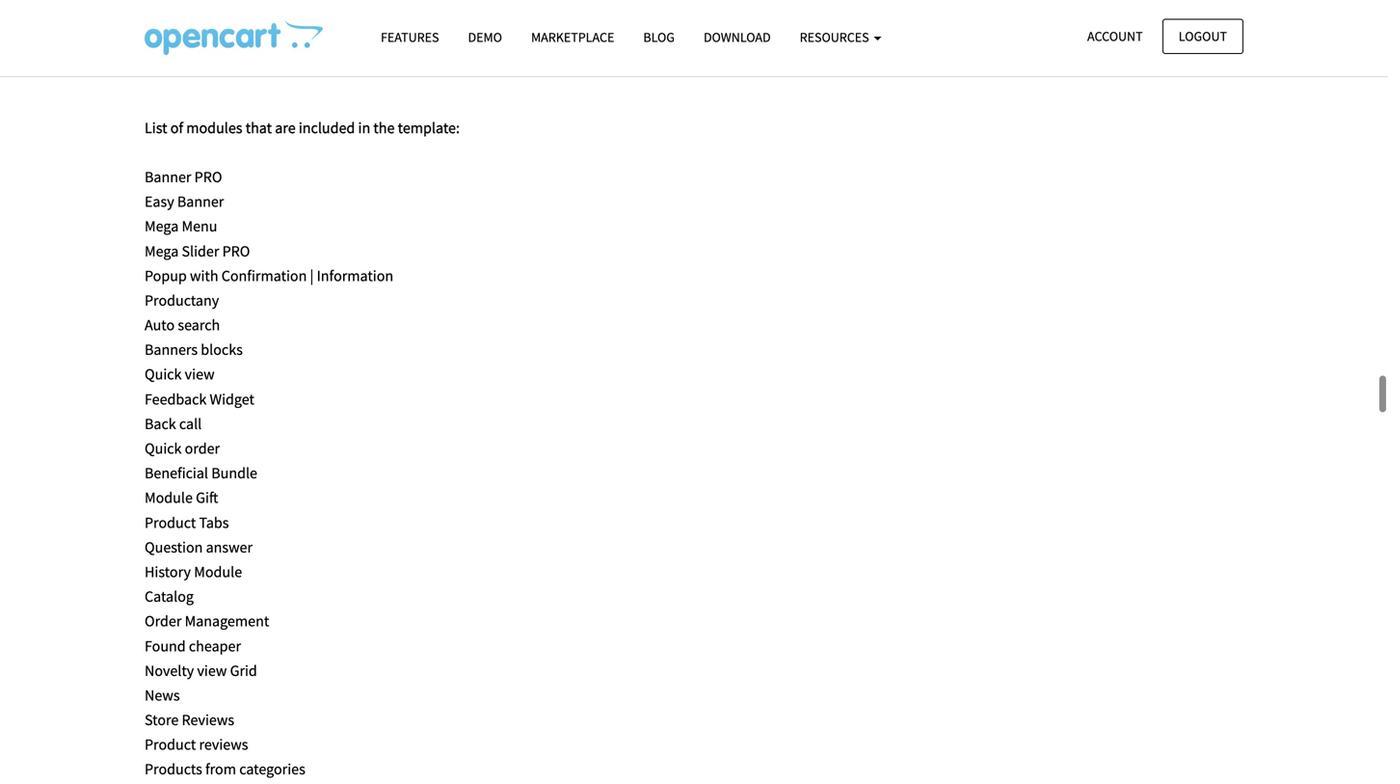 Task type: describe. For each thing, give the bounding box(es) containing it.
logout link
[[1163, 19, 1244, 54]]

history
[[145, 562, 191, 582]]

1 mega from the top
[[145, 217, 179, 236]]

2 product from the top
[[145, 735, 196, 754]]

the
[[374, 118, 395, 137]]

bundle
[[211, 464, 257, 483]]

news
[[145, 686, 180, 705]]

confirmation
[[222, 266, 307, 285]]

order
[[185, 439, 220, 458]]

in
[[358, 118, 371, 137]]

list
[[145, 118, 167, 137]]

0 vertical spatial banner
[[145, 167, 191, 187]]

reviews
[[199, 735, 248, 754]]

|
[[310, 266, 314, 285]]

banner pro easy banner mega menu mega slider pro popup with confirmation | information productany auto search banners blocks quick view feedback widget back call quick order beneficial bundle module gift product tabs question answer history module catalog order management found cheaper novelty view grid news store reviews product reviews products from categories
[[145, 167, 394, 779]]

2 mega from the top
[[145, 241, 179, 261]]

popup
[[145, 266, 187, 285]]

marketplace
[[531, 28, 615, 46]]

that
[[246, 118, 272, 137]]

cheaper
[[189, 636, 241, 656]]

2 quick from the top
[[145, 439, 182, 458]]

features link
[[366, 20, 454, 54]]

blocks
[[201, 340, 243, 359]]

of
[[170, 118, 183, 137]]

back
[[145, 414, 176, 433]]

1 vertical spatial view
[[197, 661, 227, 680]]

gift
[[196, 488, 218, 507]]

0 vertical spatial view
[[185, 365, 215, 384]]

marketplace link
[[517, 20, 629, 54]]

store
[[145, 710, 179, 730]]

demo link
[[454, 20, 517, 54]]

widget
[[210, 389, 255, 409]]

feedback
[[145, 389, 207, 409]]

question
[[145, 538, 203, 557]]

list of modules that are included in the template:
[[145, 118, 460, 137]]

1 horizontal spatial module
[[194, 562, 242, 582]]

order
[[145, 612, 182, 631]]

account link
[[1071, 19, 1160, 54]]

blog link
[[629, 20, 689, 54]]



Task type: vqa. For each thing, say whether or not it's contained in the screenshot.
Mega
yes



Task type: locate. For each thing, give the bounding box(es) containing it.
view
[[185, 365, 215, 384], [197, 661, 227, 680]]

1 vertical spatial module
[[194, 562, 242, 582]]

0 vertical spatial module
[[145, 488, 193, 507]]

from
[[205, 760, 236, 779]]

resources
[[800, 28, 872, 46]]

0 vertical spatial product
[[145, 513, 196, 532]]

banner up menu
[[177, 192, 224, 211]]

template:
[[398, 118, 460, 137]]

easy
[[145, 192, 174, 211]]

grid
[[230, 661, 257, 680]]

slider
[[182, 241, 219, 261]]

search
[[178, 315, 220, 335]]

are
[[275, 118, 296, 137]]

catalog
[[145, 587, 194, 606]]

download
[[704, 28, 771, 46]]

call
[[179, 414, 202, 433]]

blog
[[644, 28, 675, 46]]

productany
[[145, 291, 219, 310]]

found
[[145, 636, 186, 656]]

0 vertical spatial quick
[[145, 365, 182, 384]]

products
[[145, 760, 202, 779]]

tabs
[[199, 513, 229, 532]]

pro
[[194, 167, 222, 187], [222, 241, 250, 261]]

management
[[185, 612, 269, 631]]

auto
[[145, 315, 175, 335]]

demo
[[468, 28, 502, 46]]

0 horizontal spatial module
[[145, 488, 193, 507]]

0 vertical spatial mega
[[145, 217, 179, 236]]

answer
[[206, 538, 253, 557]]

mega
[[145, 217, 179, 236], [145, 241, 179, 261]]

beneficial
[[145, 464, 208, 483]]

opencart - chameleon - responsive & multipurpose template + quick start image
[[145, 20, 323, 55]]

view down cheaper on the bottom of the page
[[197, 661, 227, 680]]

account
[[1088, 27, 1143, 45]]

novelty
[[145, 661, 194, 680]]

module down beneficial
[[145, 488, 193, 507]]

1 vertical spatial mega
[[145, 241, 179, 261]]

mega down the easy
[[145, 217, 179, 236]]

1 vertical spatial product
[[145, 735, 196, 754]]

reviews
[[182, 710, 234, 730]]

information
[[317, 266, 394, 285]]

resources link
[[786, 20, 896, 54]]

banner up the easy
[[145, 167, 191, 187]]

download link
[[689, 20, 786, 54]]

1 vertical spatial quick
[[145, 439, 182, 458]]

module
[[145, 488, 193, 507], [194, 562, 242, 582]]

product up products at bottom
[[145, 735, 196, 754]]

banners
[[145, 340, 198, 359]]

logout
[[1179, 27, 1228, 45]]

1 product from the top
[[145, 513, 196, 532]]

categories
[[239, 760, 305, 779]]

banner
[[145, 167, 191, 187], [177, 192, 224, 211]]

module down answer
[[194, 562, 242, 582]]

with
[[190, 266, 218, 285]]

0 vertical spatial pro
[[194, 167, 222, 187]]

quick down back
[[145, 439, 182, 458]]

product up question
[[145, 513, 196, 532]]

features
[[381, 28, 439, 46]]

included
[[299, 118, 355, 137]]

quick
[[145, 365, 182, 384], [145, 439, 182, 458]]

pro down modules
[[194, 167, 222, 187]]

modules
[[186, 118, 243, 137]]

1 vertical spatial banner
[[177, 192, 224, 211]]

1 vertical spatial pro
[[222, 241, 250, 261]]

pro right the slider
[[222, 241, 250, 261]]

product
[[145, 513, 196, 532], [145, 735, 196, 754]]

view down blocks
[[185, 365, 215, 384]]

1 quick from the top
[[145, 365, 182, 384]]

quick down "banners"
[[145, 365, 182, 384]]

mega up popup
[[145, 241, 179, 261]]

menu
[[182, 217, 217, 236]]



